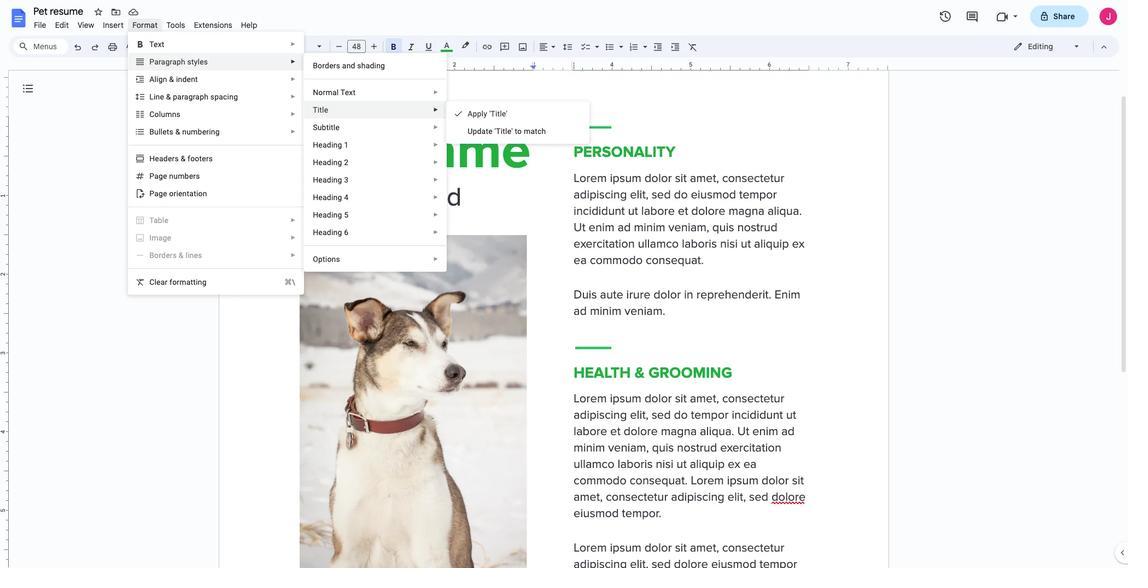 Task type: locate. For each thing, give the bounding box(es) containing it.
ormal
[[318, 88, 339, 97]]

& inside "borders & lines" menu item
[[179, 251, 184, 260]]

bulle
[[149, 127, 167, 136]]

& right t
[[175, 127, 180, 136]]

0 vertical spatial page
[[149, 172, 167, 180]]

m
[[152, 233, 158, 242]]

insert menu item
[[99, 19, 128, 32]]

& right 'eaders' on the top left of the page
[[181, 154, 186, 163]]

2 heading from the top
[[313, 158, 342, 167]]

s
[[313, 123, 318, 132]]

heading down heading 4
[[313, 211, 342, 219]]

n
[[172, 110, 176, 119], [169, 172, 173, 180]]

p
[[149, 57, 154, 66]]

view menu item
[[73, 19, 99, 32]]

1 horizontal spatial s
[[176, 110, 180, 119]]

heading 5
[[313, 211, 348, 219]]

'title' for pply
[[489, 109, 507, 118]]

heading for heading 3
[[313, 176, 342, 184]]

bulleted list menu image
[[616, 39, 623, 43]]

file menu item
[[30, 19, 51, 32]]

menu bar
[[30, 14, 262, 32]]

bulle t s & numbering
[[149, 127, 220, 136]]

a lign & indent
[[149, 75, 198, 84]]

text
[[149, 40, 164, 49], [341, 88, 355, 97]]

►
[[290, 41, 296, 47], [290, 59, 296, 65], [290, 76, 296, 82], [433, 89, 439, 95], [290, 93, 296, 100], [433, 107, 439, 113], [290, 111, 296, 117], [433, 124, 439, 130], [290, 128, 296, 135], [433, 142, 439, 148], [433, 159, 439, 165], [433, 177, 439, 183], [433, 194, 439, 200], [433, 212, 439, 218], [290, 217, 296, 223], [433, 229, 439, 235], [290, 235, 296, 241], [290, 252, 296, 258], [433, 256, 439, 262]]

'title'
[[489, 109, 507, 118], [495, 127, 513, 136]]

6 heading from the top
[[313, 228, 342, 237]]

&
[[169, 75, 174, 84], [166, 92, 171, 101], [175, 127, 180, 136], [181, 154, 186, 163], [179, 251, 184, 260]]

a down p
[[149, 75, 154, 84]]

l ine & paragraph spacing
[[149, 92, 238, 101]]

4
[[344, 193, 348, 202]]

heading 4
[[313, 193, 348, 202]]

help
[[241, 20, 257, 30]]

⌘\
[[284, 278, 295, 287]]

Font size text field
[[348, 40, 365, 53]]

heading up heading 4
[[313, 176, 342, 184]]

0 vertical spatial a
[[149, 75, 154, 84]]

s
[[176, 110, 180, 119], [169, 127, 173, 136]]

& for lign
[[169, 75, 174, 84]]

lear
[[154, 278, 168, 287]]

& for ine
[[166, 92, 171, 101]]

application
[[0, 0, 1128, 568]]

s ubtitle
[[313, 123, 340, 132]]

indent
[[176, 75, 198, 84]]

text right ormal
[[341, 88, 355, 97]]

table menu item
[[129, 212, 304, 229]]

s for n
[[176, 110, 180, 119]]

i
[[149, 233, 152, 242]]

4 heading from the top
[[313, 193, 342, 202]]

heading down subtitle s element
[[313, 141, 342, 149]]

line & paragraph spacing l element
[[149, 92, 241, 101]]

image m element
[[149, 233, 175, 242]]

editing
[[1028, 42, 1053, 51]]

options o element
[[313, 255, 343, 264]]

3 heading from the top
[[313, 176, 342, 184]]

0 horizontal spatial text
[[149, 40, 164, 49]]

update 'title' to match u element
[[468, 127, 549, 136]]

n left mbers
[[169, 172, 173, 180]]

0 vertical spatial n
[[172, 110, 176, 119]]

n up bulle t s & numbering
[[172, 110, 176, 119]]

2 page from the top
[[149, 189, 167, 198]]

1 horizontal spatial a
[[468, 109, 473, 118]]

5
[[344, 211, 348, 219]]

eaders
[[155, 154, 179, 163]]

& right lign
[[169, 75, 174, 84]]

0 vertical spatial text
[[149, 40, 164, 49]]

1 vertical spatial n
[[169, 172, 173, 180]]

Star checkbox
[[91, 4, 106, 20]]

& right ine
[[166, 92, 171, 101]]

Rename text field
[[30, 4, 90, 17]]

page n u mbers
[[149, 172, 200, 180]]

& left lines
[[179, 251, 184, 260]]

mode and view toolbar
[[1005, 36, 1113, 57]]

5 heading from the top
[[313, 211, 342, 219]]

'title' left to
[[495, 127, 513, 136]]

menu item
[[129, 229, 304, 247]]

text up p
[[149, 40, 164, 49]]

page down page n u mbers
[[149, 189, 167, 198]]

o
[[313, 255, 318, 264]]

b orders and shading
[[313, 61, 385, 70]]

b
[[313, 61, 318, 70]]

application containing share
[[0, 0, 1128, 568]]

spacing
[[210, 92, 238, 101]]

a for lign
[[149, 75, 154, 84]]

menu containing text
[[128, 32, 304, 295]]

heading for heading 6
[[313, 228, 342, 237]]

heading up heading 3
[[313, 158, 342, 167]]

footers
[[188, 154, 213, 163]]

'title' right pply
[[489, 109, 507, 118]]

insert image image
[[516, 39, 529, 54]]

& for eaders
[[181, 154, 186, 163]]

c
[[149, 278, 154, 287]]

menu
[[128, 32, 304, 295], [304, 53, 447, 272], [446, 101, 590, 144]]

Font size field
[[347, 40, 370, 54]]

aragraph
[[154, 57, 185, 66]]

tools menu item
[[162, 19, 190, 32]]

subtitle s element
[[313, 123, 343, 132]]

columns n element
[[149, 110, 184, 119]]

'title' for pdate
[[495, 127, 513, 136]]

left margin image
[[219, 62, 300, 70]]

pply
[[473, 109, 487, 118]]

► inside the table menu item
[[290, 217, 296, 223]]

proxima nova
[[280, 42, 330, 51]]

1 page from the top
[[149, 172, 167, 180]]

n for u
[[169, 172, 173, 180]]

age
[[158, 233, 171, 242]]

apply 'title' a element
[[468, 109, 511, 118]]

1 vertical spatial a
[[468, 109, 473, 118]]

1 vertical spatial page
[[149, 189, 167, 198]]

borders
[[149, 251, 177, 260]]

s right the bulle
[[169, 127, 173, 136]]

0 horizontal spatial a
[[149, 75, 154, 84]]

lines
[[186, 251, 202, 260]]

format
[[132, 20, 158, 30]]

borders and shading b element
[[313, 61, 388, 70]]

main toolbar
[[68, 0, 702, 424]]

s right colum
[[176, 110, 180, 119]]

1 heading from the top
[[313, 141, 342, 149]]

styles
[[187, 57, 208, 66]]

1 vertical spatial text
[[341, 88, 355, 97]]

heading down heading 5 on the top of the page
[[313, 228, 342, 237]]

heading
[[313, 141, 342, 149], [313, 158, 342, 167], [313, 176, 342, 184], [313, 193, 342, 202], [313, 211, 342, 219], [313, 228, 342, 237]]

1 vertical spatial 'title'
[[495, 127, 513, 136]]

heading 1
[[313, 141, 348, 149]]

page orientation 3 element
[[149, 189, 210, 198]]

a up u at the top
[[468, 109, 473, 118]]

menu bar containing file
[[30, 14, 262, 32]]

page
[[149, 172, 167, 180], [149, 189, 167, 198]]

checklist menu image
[[592, 39, 599, 43]]

heading 3
[[313, 176, 348, 184]]

0 horizontal spatial s
[[169, 127, 173, 136]]

⌘backslash element
[[271, 277, 295, 288]]

0 vertical spatial s
[[176, 110, 180, 119]]

0 vertical spatial 'title'
[[489, 109, 507, 118]]

share button
[[1030, 5, 1089, 27]]

n for s
[[172, 110, 176, 119]]

borders & lines q element
[[149, 251, 205, 260]]

1 vertical spatial s
[[169, 127, 173, 136]]

u pdate 'title' to match
[[468, 127, 546, 136]]

a
[[149, 75, 154, 84], [468, 109, 473, 118]]

heading up heading 5 on the top of the page
[[313, 193, 342, 202]]

tools
[[166, 20, 185, 30]]

page for page n u mbers
[[149, 172, 167, 180]]

numbering
[[182, 127, 220, 136]]

file
[[34, 20, 46, 30]]

bullets & numbering t element
[[149, 127, 223, 136]]

colum n s
[[149, 110, 180, 119]]

page left the u
[[149, 172, 167, 180]]

menu item containing i
[[129, 229, 304, 247]]



Task type: vqa. For each thing, say whether or not it's contained in the screenshot.
Background 'button'
no



Task type: describe. For each thing, give the bounding box(es) containing it.
text s element
[[149, 40, 168, 49]]

1 horizontal spatial text
[[341, 88, 355, 97]]

paragraph
[[173, 92, 208, 101]]

heading 6 6 element
[[313, 228, 352, 237]]

p aragraph styles
[[149, 57, 208, 66]]

colum
[[149, 110, 172, 119]]

nova
[[312, 42, 330, 51]]

ine
[[154, 92, 164, 101]]

menu bar inside menu bar banner
[[30, 14, 262, 32]]

c lear formatting
[[149, 278, 207, 287]]

o ptions
[[313, 255, 340, 264]]

ptions
[[318, 255, 340, 264]]

shading
[[357, 61, 385, 70]]

help menu item
[[237, 19, 262, 32]]

t
[[313, 106, 318, 114]]

headers & footers h element
[[149, 154, 216, 163]]

right margin image
[[806, 62, 887, 70]]

to
[[515, 127, 522, 136]]

highlight color image
[[459, 39, 471, 52]]

heading for heading 1
[[313, 141, 342, 149]]

paragraph styles p element
[[149, 57, 211, 66]]

menu containing b
[[304, 53, 447, 272]]

lign
[[154, 75, 167, 84]]

heading 5 5 element
[[313, 211, 352, 219]]

heading 6
[[313, 228, 348, 237]]

heading 4 4 element
[[313, 193, 352, 202]]

normal text n element
[[313, 88, 359, 97]]

menu containing a
[[446, 101, 590, 144]]

page orientation
[[149, 189, 207, 198]]

proxima nova option
[[280, 39, 330, 54]]

2
[[344, 158, 348, 167]]

a for pply
[[468, 109, 473, 118]]

menu bar banner
[[0, 0, 1128, 568]]

h
[[149, 154, 155, 163]]

extensions
[[194, 20, 232, 30]]

itle
[[318, 106, 328, 114]]

n
[[313, 88, 318, 97]]

heading for heading 4
[[313, 193, 342, 202]]

heading for heading 2
[[313, 158, 342, 167]]

numbered list menu image
[[640, 39, 647, 43]]

table 2 element
[[149, 216, 172, 225]]

table
[[149, 216, 168, 225]]

► inside "borders & lines" menu item
[[290, 252, 296, 258]]

and
[[342, 61, 355, 70]]

edit
[[55, 20, 69, 30]]

i m age
[[149, 233, 171, 242]]

pdate
[[473, 127, 493, 136]]

a pply 'title'
[[468, 109, 507, 118]]

l
[[149, 92, 154, 101]]

heading 2
[[313, 158, 348, 167]]

view
[[78, 20, 94, 30]]

line & paragraph spacing image
[[561, 39, 574, 54]]

page numbers u element
[[149, 172, 203, 180]]

title t element
[[313, 106, 332, 114]]

t itle
[[313, 106, 328, 114]]

orientation
[[169, 189, 207, 198]]

align & indent a element
[[149, 75, 201, 84]]

formatting
[[170, 278, 207, 287]]

heading 3 3 element
[[313, 176, 352, 184]]

1
[[344, 141, 348, 149]]

editing button
[[1006, 38, 1088, 55]]

borders & lines
[[149, 251, 202, 260]]

heading for heading 5
[[313, 211, 342, 219]]

edit menu item
[[51, 19, 73, 32]]

text color image
[[441, 39, 453, 52]]

Menus field
[[14, 39, 68, 54]]

borders & lines menu item
[[129, 247, 304, 264]]

h eaders & footers
[[149, 154, 213, 163]]

extensions menu item
[[190, 19, 237, 32]]

ubtitle
[[318, 123, 340, 132]]

match
[[524, 127, 546, 136]]

heading 2 2 element
[[313, 158, 352, 167]]

share
[[1053, 11, 1075, 21]]

t
[[167, 127, 169, 136]]

s for t
[[169, 127, 173, 136]]

heading 1 1 element
[[313, 141, 352, 149]]

orders
[[318, 61, 340, 70]]

6
[[344, 228, 348, 237]]

clear formatting c element
[[149, 278, 210, 287]]

insert
[[103, 20, 124, 30]]

3
[[344, 176, 348, 184]]

n ormal text
[[313, 88, 355, 97]]

mbers
[[178, 172, 200, 180]]

u
[[173, 172, 178, 180]]

proxima
[[280, 42, 310, 51]]

page for page orientation
[[149, 189, 167, 198]]

top margin image
[[0, 38, 8, 119]]

format menu item
[[128, 19, 162, 32]]

u
[[468, 127, 473, 136]]



